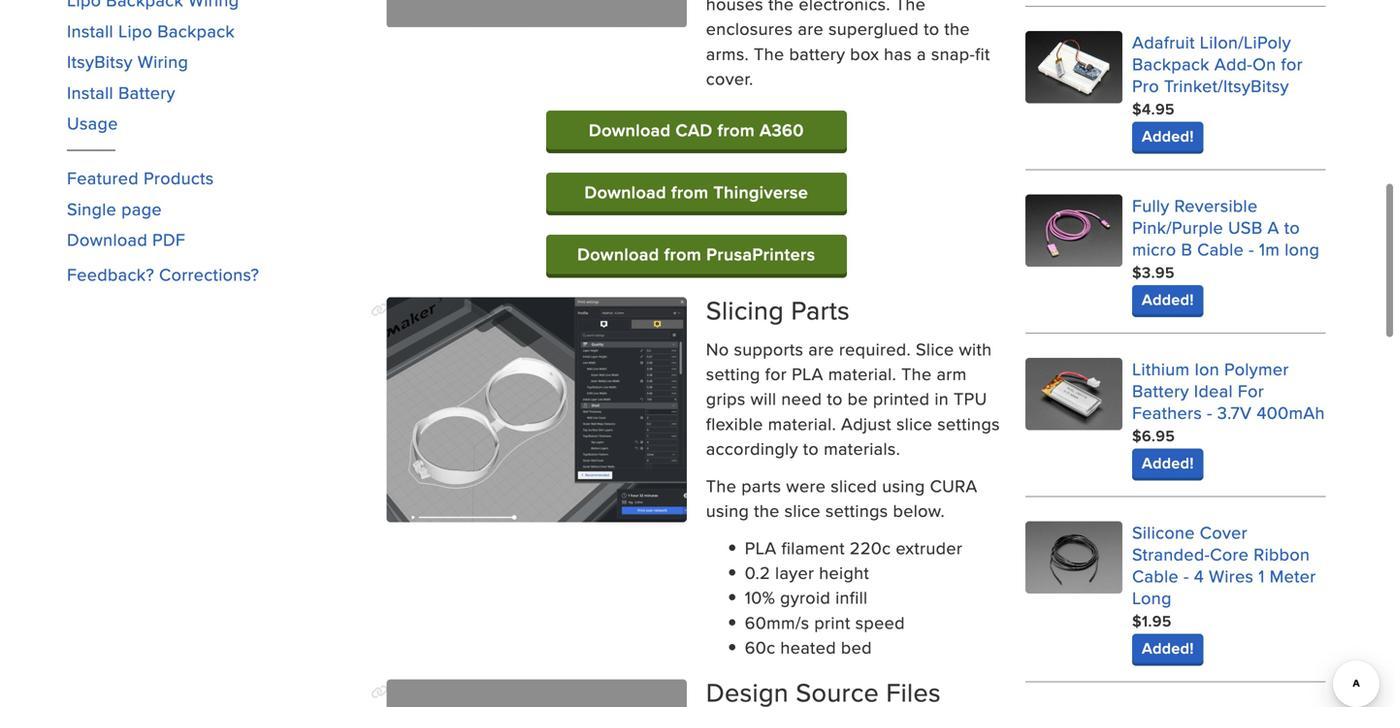 Task type: vqa. For each thing, say whether or not it's contained in the screenshot.
PLA inside PLA filament 220c extruder 0.2 layer height 10% gyroid infill 60mm/s print speed 60c heated bed
yes



Task type: locate. For each thing, give the bounding box(es) containing it.
2 vertical spatial -
[[1184, 564, 1190, 588]]

added! link down "$1.95"
[[1133, 634, 1204, 663]]

guide pages element
[[67, 0, 367, 145]]

to inside fully reversible pink/purple usb a to micro b cable - 1m long $3.95 added!
[[1285, 215, 1301, 240]]

220c
[[850, 536, 891, 560]]

cover
[[1200, 520, 1248, 545]]

added! down "$1.95"
[[1142, 637, 1194, 660]]

battery up $6.95
[[1133, 378, 1190, 403]]

0 vertical spatial link image
[[371, 303, 388, 317]]

0 vertical spatial battery
[[118, 80, 175, 105]]

added! link down $4.95
[[1133, 122, 1204, 151]]

1 horizontal spatial settings
[[938, 411, 1001, 436]]

0 horizontal spatial for
[[765, 362, 787, 386]]

0 vertical spatial settings
[[938, 411, 1001, 436]]

0 vertical spatial the
[[902, 362, 932, 386]]

battery
[[118, 80, 175, 105], [1133, 378, 1190, 403]]

single page link
[[67, 196, 162, 221]]

silicone cover stranded-core ribbon cable - 4 wires 1 meter long $1.95 added!
[[1133, 520, 1317, 660]]

install up itsybitsy on the left of the page
[[67, 18, 114, 43]]

using up below.
[[882, 474, 926, 498]]

added! down $6.95
[[1142, 452, 1194, 474]]

$6.95
[[1133, 424, 1176, 447]]

1 horizontal spatial slice
[[897, 411, 933, 436]]

1 vertical spatial material.
[[768, 411, 837, 436]]

wires
[[1209, 564, 1254, 588]]

material.
[[829, 362, 897, 386], [768, 411, 837, 436]]

pla inside slicing parts no supports are required. slice with setting for pla material. the arm grips will need to be printed in tpu flexible material. adjust slice settings accordingly to materials.
[[792, 362, 824, 386]]

- inside lithium ion polymer battery ideal for feathers - 3.7v 400mah $6.95 added!
[[1207, 400, 1213, 425]]

download for download from prusaprinters
[[578, 242, 660, 267]]

download inside download from thingiverse link
[[585, 180, 667, 205]]

settings
[[938, 411, 1001, 436], [826, 498, 889, 523]]

slice inside slicing parts no supports are required. slice with setting for pla material. the arm grips will need to be printed in tpu flexible material. adjust slice settings accordingly to materials.
[[897, 411, 933, 436]]

0 horizontal spatial settings
[[826, 498, 889, 523]]

1 vertical spatial install
[[67, 80, 114, 105]]

3 added! from the top
[[1142, 452, 1194, 474]]

added! link down $3.95
[[1133, 285, 1204, 314]]

the up printed
[[902, 362, 932, 386]]

fully reversible pink/purple usb a to micro b cable image
[[1026, 194, 1123, 267]]

slice down printed
[[897, 411, 933, 436]]

1 vertical spatial to
[[827, 387, 843, 411]]

1 added! link from the top
[[1133, 122, 1204, 151]]

flexible
[[706, 411, 764, 436]]

to right a
[[1285, 215, 1301, 240]]

the inside slicing parts no supports are required. slice with setting for pla material. the arm grips will need to be printed in tpu flexible material. adjust slice settings accordingly to materials.
[[902, 362, 932, 386]]

added! inside fully reversible pink/purple usb a to micro b cable - 1m long $3.95 added!
[[1142, 288, 1194, 311]]

settings down tpu
[[938, 411, 1001, 436]]

accordingly
[[706, 436, 799, 461]]

download from prusaprinters
[[578, 242, 816, 267]]

1 vertical spatial settings
[[826, 498, 889, 523]]

0 vertical spatial slice
[[897, 411, 933, 436]]

to left be
[[827, 387, 843, 411]]

page
[[121, 196, 162, 221]]

added! link for micro
[[1133, 285, 1204, 314]]

slim lithium ion polymer battery 3.7v 400mah with jst 2-ph connector and short cable image
[[1026, 358, 1123, 431]]

usage
[[67, 111, 118, 135]]

from right cad
[[718, 117, 755, 143]]

the
[[902, 362, 932, 386], [706, 474, 737, 498]]

0 vertical spatial pla
[[792, 362, 824, 386]]

link image
[[371, 303, 388, 317], [371, 686, 388, 699]]

added! down $3.95
[[1142, 288, 1194, 311]]

- inside fully reversible pink/purple usb a to micro b cable - 1m long $3.95 added!
[[1249, 237, 1255, 261]]

fully
[[1133, 193, 1170, 218]]

added!
[[1142, 125, 1194, 147], [1142, 288, 1194, 311], [1142, 452, 1194, 474], [1142, 637, 1194, 660]]

2 vertical spatial from
[[664, 242, 702, 267]]

pla inside pla filament 220c extruder 0.2 layer height 10% gyroid infill 60mm/s print speed 60c heated bed
[[745, 536, 777, 560]]

for
[[1282, 51, 1303, 76], [765, 362, 787, 386]]

60mm/s
[[745, 610, 810, 635]]

backpack up $4.95
[[1133, 51, 1210, 76]]

1 vertical spatial for
[[765, 362, 787, 386]]

added! link down $6.95
[[1133, 449, 1204, 478]]

- left 4
[[1184, 564, 1190, 588]]

below.
[[893, 498, 945, 523]]

slice
[[897, 411, 933, 436], [785, 498, 821, 523]]

grips
[[706, 387, 746, 411]]

material. down need
[[768, 411, 837, 436]]

1 vertical spatial battery
[[1133, 378, 1190, 403]]

download from thingiverse link
[[546, 173, 847, 212]]

slice inside the parts were sliced using cura using the slice settings below.
[[785, 498, 821, 523]]

a
[[1268, 215, 1280, 240]]

using
[[882, 474, 926, 498], [706, 498, 749, 523]]

4 added! from the top
[[1142, 637, 1194, 660]]

backpack
[[157, 18, 235, 43], [1133, 51, 1210, 76]]

0 horizontal spatial backpack
[[157, 18, 235, 43]]

settings down sliced
[[826, 498, 889, 523]]

1 vertical spatial from
[[672, 180, 709, 205]]

thingiverse
[[714, 180, 809, 205]]

- left 1m
[[1249, 237, 1255, 261]]

3 added! link from the top
[[1133, 449, 1204, 478]]

need
[[782, 387, 822, 411]]

1 vertical spatial link image
[[371, 686, 388, 699]]

0 horizontal spatial slice
[[785, 498, 821, 523]]

1 horizontal spatial backpack
[[1133, 51, 1210, 76]]

2 horizontal spatial -
[[1249, 237, 1255, 261]]

added! link for -
[[1133, 634, 1204, 663]]

install up usage
[[67, 80, 114, 105]]

1 horizontal spatial pla
[[792, 362, 824, 386]]

battery down wiring
[[118, 80, 175, 105]]

1 vertical spatial -
[[1207, 400, 1213, 425]]

download for download cad from a360
[[589, 117, 671, 143]]

0 horizontal spatial battery
[[118, 80, 175, 105]]

height
[[819, 561, 870, 585]]

3.7v
[[1218, 400, 1252, 425]]

the left parts
[[706, 474, 737, 498]]

0 vertical spatial -
[[1249, 237, 1255, 261]]

cable right b
[[1198, 237, 1244, 261]]

for down 'supports'
[[765, 362, 787, 386]]

the inside the parts were sliced using cura using the slice settings below.
[[706, 474, 737, 498]]

install battery link
[[67, 80, 175, 105]]

micro
[[1133, 237, 1177, 261]]

-
[[1249, 237, 1255, 261], [1207, 400, 1213, 425], [1184, 564, 1190, 588]]

backpack inside adafruit liion/lipoly backpack add-on for pro trinket/itsybitsy $4.95 added!
[[1133, 51, 1210, 76]]

download cad from a360
[[589, 117, 804, 143]]

cura
[[930, 474, 978, 498]]

added! down $4.95
[[1142, 125, 1194, 147]]

backpack inside install lipo backpack itsybitsy wiring install battery usage
[[157, 18, 235, 43]]

0 vertical spatial cable
[[1198, 237, 1244, 261]]

2 horizontal spatial to
[[1285, 215, 1301, 240]]

1 added! from the top
[[1142, 125, 1194, 147]]

no
[[706, 337, 729, 361]]

arm
[[937, 362, 967, 386]]

$1.95
[[1133, 610, 1172, 633]]

backpack for lipo
[[157, 18, 235, 43]]

download inside download cad from a360 link
[[589, 117, 671, 143]]

slice down were on the right of page
[[785, 498, 821, 523]]

1 vertical spatial cable
[[1133, 564, 1179, 588]]

pla up 0.2
[[745, 536, 777, 560]]

2 vertical spatial to
[[803, 436, 819, 461]]

2 added! link from the top
[[1133, 285, 1204, 314]]

led_pixels_cura slice.jpg image
[[387, 297, 687, 523]]

download inside download from prusaprinters link
[[578, 242, 660, 267]]

install lipo backpack itsybitsy wiring install battery usage
[[67, 18, 235, 135]]

usb
[[1229, 215, 1263, 240]]

0 vertical spatial backpack
[[157, 18, 235, 43]]

4 added! link from the top
[[1133, 634, 1204, 663]]

reversible
[[1175, 193, 1258, 218]]

for right on
[[1282, 51, 1303, 76]]

layer
[[776, 561, 815, 585]]

backpack for liion/lipoly
[[1133, 51, 1210, 76]]

- left 3.7v
[[1207, 400, 1213, 425]]

0 horizontal spatial the
[[706, 474, 737, 498]]

adafruit liion/lipoly backpack add-on for pro trinket/itsybitsy link
[[1133, 29, 1303, 98]]

1 horizontal spatial battery
[[1133, 378, 1190, 403]]

using left the
[[706, 498, 749, 523]]

1 horizontal spatial using
[[882, 474, 926, 498]]

to
[[1285, 215, 1301, 240], [827, 387, 843, 411], [803, 436, 819, 461]]

added! inside 'silicone cover stranded-core ribbon cable - 4 wires 1 meter long $1.95 added!'
[[1142, 637, 1194, 660]]

0 vertical spatial install
[[67, 18, 114, 43]]

cad
[[676, 117, 713, 143]]

1 horizontal spatial -
[[1207, 400, 1213, 425]]

for inside slicing parts no supports are required. slice with setting for pla material. the arm grips will need to be printed in tpu flexible material. adjust slice settings accordingly to materials.
[[765, 362, 787, 386]]

featured products link
[[67, 166, 214, 190]]

material. up be
[[829, 362, 897, 386]]

0 horizontal spatial pla
[[745, 536, 777, 560]]

speed
[[856, 610, 905, 635]]

pla up need
[[792, 362, 824, 386]]

0 horizontal spatial cable
[[1133, 564, 1179, 588]]

1 horizontal spatial cable
[[1198, 237, 1244, 261]]

1 vertical spatial slice
[[785, 498, 821, 523]]

2 added! from the top
[[1142, 288, 1194, 311]]

1 link image from the top
[[371, 303, 388, 317]]

battery inside install lipo backpack itsybitsy wiring install battery usage
[[118, 80, 175, 105]]

1 vertical spatial backpack
[[1133, 51, 1210, 76]]

to up were on the right of page
[[803, 436, 819, 461]]

lipo
[[118, 18, 153, 43]]

cable left 4
[[1133, 564, 1179, 588]]

feedback? corrections?
[[67, 262, 259, 287]]

60c
[[745, 635, 776, 660]]

0 vertical spatial for
[[1282, 51, 1303, 76]]

download
[[589, 117, 671, 143], [585, 180, 667, 205], [67, 227, 148, 252], [578, 242, 660, 267]]

cable
[[1198, 237, 1244, 261], [1133, 564, 1179, 588]]

from down the button download from thingiverse element
[[664, 242, 702, 267]]

bed
[[841, 635, 872, 660]]

for inside adafruit liion/lipoly backpack add-on for pro trinket/itsybitsy $4.95 added!
[[1282, 51, 1303, 76]]

are
[[809, 337, 835, 361]]

from down button download cad from a360 element
[[672, 180, 709, 205]]

button download cad from a360 element
[[546, 110, 847, 153]]

backpack up wiring
[[157, 18, 235, 43]]

1 vertical spatial the
[[706, 474, 737, 498]]

1 horizontal spatial for
[[1282, 51, 1303, 76]]

sliced
[[831, 474, 878, 498]]

b
[[1182, 237, 1193, 261]]

cable inside fully reversible pink/purple usb a to micro b cable - 1m long $3.95 added!
[[1198, 237, 1244, 261]]

0 horizontal spatial -
[[1184, 564, 1190, 588]]

1 vertical spatial pla
[[745, 536, 777, 560]]

from for prusaprinters
[[664, 242, 702, 267]]

1 horizontal spatial the
[[902, 362, 932, 386]]

0 vertical spatial to
[[1285, 215, 1301, 240]]

download from prusaprinters link
[[546, 235, 847, 274]]

$4.95
[[1133, 97, 1175, 120]]

fully reversible pink/purple usb a to micro b cable - 1m long link
[[1133, 193, 1320, 261]]



Task type: describe. For each thing, give the bounding box(es) containing it.
with
[[959, 337, 992, 361]]

required.
[[839, 337, 911, 361]]

tpu
[[954, 387, 988, 411]]

0 horizontal spatial using
[[706, 498, 749, 523]]

$3.95
[[1133, 261, 1175, 284]]

download for download from thingiverse
[[585, 180, 667, 205]]

silicone
[[1133, 520, 1196, 545]]

supports
[[734, 337, 804, 361]]

adafruit liion/lipoly backpack add-on for pro trinket/itsybitsy $4.95 added!
[[1133, 29, 1303, 147]]

pink/purple
[[1133, 215, 1224, 240]]

add-
[[1215, 51, 1253, 76]]

ribbon
[[1254, 542, 1311, 567]]

pdf
[[152, 227, 186, 252]]

button download from prusaprinters element
[[546, 235, 847, 278]]

added! link for pro
[[1133, 122, 1204, 151]]

pla filament 220c extruder 0.2 layer height 10% gyroid infill 60mm/s print speed 60c heated bed
[[745, 536, 963, 660]]

guide navigation element
[[67, 0, 367, 262]]

button download from thingiverse element
[[546, 173, 847, 216]]

usage link
[[67, 111, 118, 135]]

added! link for feathers
[[1133, 449, 1204, 478]]

added! inside lithium ion polymer battery ideal for feathers - 3.7v 400mah $6.95 added!
[[1142, 452, 1194, 474]]

adafruit liion/lipoly backpack soldered onto a pro trinket, plugged into a solderless breadboard. image
[[1026, 31, 1123, 104]]

printed
[[873, 387, 930, 411]]

parts
[[791, 291, 850, 329]]

trinket/itsybitsy
[[1165, 73, 1290, 98]]

wiring
[[138, 49, 188, 74]]

lithium
[[1133, 357, 1190, 381]]

a coiled silicone cover stranded-core ribbon cable - 4 wires 1 meter long image
[[1026, 521, 1123, 594]]

download pdf link
[[67, 227, 186, 252]]

the parts were sliced using cura using the slice settings below.
[[706, 474, 978, 523]]

prusaprinters
[[707, 242, 816, 267]]

itsybitsy wiring link
[[67, 49, 188, 74]]

featured
[[67, 166, 139, 190]]

download cad from a360 link
[[546, 110, 847, 149]]

settings inside the parts were sliced using cura using the slice settings below.
[[826, 498, 889, 523]]

1 horizontal spatial to
[[827, 387, 843, 411]]

10%
[[745, 585, 776, 610]]

feedback? corrections? link
[[67, 262, 259, 287]]

adafruit
[[1133, 29, 1196, 54]]

1
[[1259, 564, 1265, 588]]

meter
[[1270, 564, 1317, 588]]

single
[[67, 196, 117, 221]]

2 link image from the top
[[371, 686, 388, 699]]

feathers
[[1133, 400, 1203, 425]]

lithium ion polymer battery ideal for feathers - 3.7v 400mah $6.95 added!
[[1133, 357, 1326, 474]]

filament
[[782, 536, 845, 560]]

slicing
[[706, 291, 784, 329]]

products
[[144, 166, 214, 190]]

setting
[[706, 362, 761, 386]]

materials.
[[824, 436, 901, 461]]

4
[[1194, 564, 1205, 588]]

1 install from the top
[[67, 18, 114, 43]]

settings inside slicing parts no supports are required. slice with setting for pla material. the arm grips will need to be printed in tpu flexible material. adjust slice settings accordingly to materials.
[[938, 411, 1001, 436]]

- inside 'silicone cover stranded-core ribbon cable - 4 wires 1 meter long $1.95 added!'
[[1184, 564, 1190, 588]]

parts
[[742, 474, 782, 498]]

1m
[[1260, 237, 1280, 261]]

cable inside 'silicone cover stranded-core ribbon cable - 4 wires 1 meter long $1.95 added!'
[[1133, 564, 1179, 588]]

a360
[[760, 117, 804, 143]]

ion
[[1195, 357, 1220, 381]]

added! inside adafruit liion/lipoly backpack add-on for pro trinket/itsybitsy $4.95 added!
[[1142, 125, 1194, 147]]

lithium ion polymer battery ideal for feathers - 3.7v 400mah link
[[1133, 357, 1326, 425]]

0.2
[[745, 561, 771, 585]]

gyroid
[[780, 585, 831, 610]]

battery inside lithium ion polymer battery ideal for feathers - 3.7v 400mah $6.95 added!
[[1133, 378, 1190, 403]]

extruder
[[896, 536, 963, 560]]

from for thingiverse
[[672, 180, 709, 205]]

slicing parts no supports are required. slice with setting for pla material. the arm grips will need to be printed in tpu flexible material. adjust slice settings accordingly to materials.
[[706, 291, 1001, 461]]

infill
[[836, 585, 868, 610]]

pro
[[1133, 73, 1160, 98]]

were
[[787, 474, 826, 498]]

ideal
[[1195, 378, 1233, 403]]

be
[[848, 387, 868, 411]]

0 vertical spatial from
[[718, 117, 755, 143]]

featured products single page download pdf
[[67, 166, 214, 252]]

download inside featured products single page download pdf
[[67, 227, 148, 252]]

polymer
[[1225, 357, 1290, 381]]

400mah
[[1257, 400, 1326, 425]]

install lipo backpack link
[[67, 18, 235, 43]]

2 install from the top
[[67, 80, 114, 105]]

the
[[754, 498, 780, 523]]

liion/lipoly
[[1200, 29, 1292, 54]]

will
[[751, 387, 777, 411]]

in
[[935, 387, 949, 411]]

stranded-
[[1133, 542, 1211, 567]]

guide resources element
[[67, 156, 367, 262]]

on
[[1253, 51, 1277, 76]]

for
[[1238, 378, 1265, 403]]

0 horizontal spatial to
[[803, 436, 819, 461]]

heated
[[781, 635, 837, 660]]

download from thingiverse
[[585, 180, 809, 205]]

feedback?
[[67, 262, 154, 287]]

0 vertical spatial material.
[[829, 362, 897, 386]]

long
[[1285, 237, 1320, 261]]



